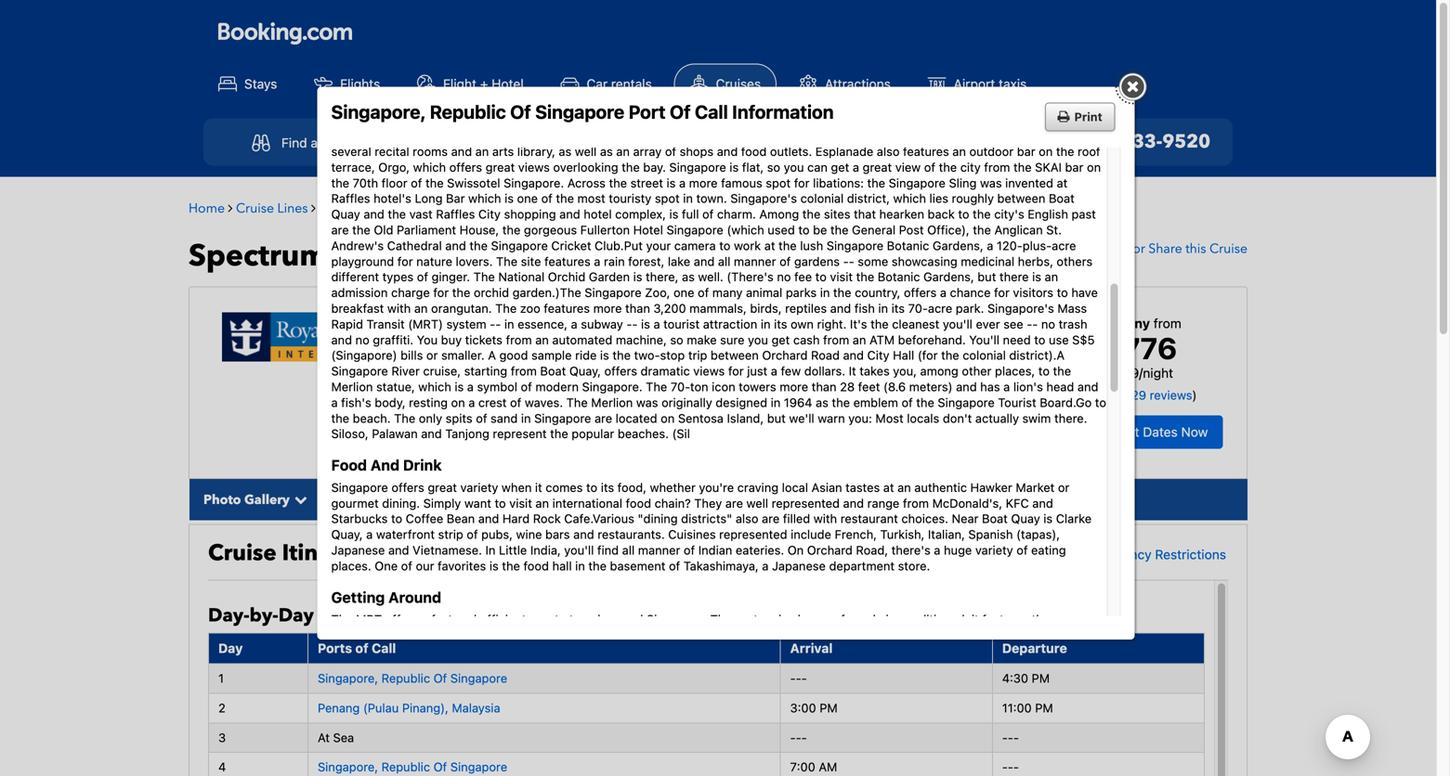 Task type: locate. For each thing, give the bounding box(es) containing it.
in down "you'll"
[[575, 559, 585, 573]]

or right save
[[1133, 240, 1146, 258]]

1 vertical spatial singapore, republic of singapore link
[[318, 761, 507, 775]]

air- down available.
[[819, 660, 839, 674]]

ports of call
[[318, 641, 396, 656]]

in down 'clean,'
[[788, 629, 798, 643]]

0 vertical spatial penang
[[526, 307, 594, 333]]

1 vertical spatial or
[[1058, 481, 1070, 495]]

1 horizontal spatial angle right image
[[311, 202, 316, 215]]

share
[[1149, 240, 1183, 258]]

0 horizontal spatial japanese
[[331, 544, 385, 558]]

drink
[[403, 457, 442, 474]]

strip
[[438, 528, 463, 542]]

offers for and
[[392, 481, 424, 495]]

0 vertical spatial or
[[1133, 240, 1146, 258]]

3 inside 3 night penang spectrum of the seas
[[454, 307, 466, 333]]

from up the choices.
[[903, 497, 929, 510]]

cruise for cruise search
[[981, 240, 1019, 258]]

1 angle right image from the left
[[228, 202, 233, 215]]

from for singapore,
[[539, 370, 567, 385]]

1 horizontal spatial from
[[903, 497, 929, 510]]

this
[[1186, 240, 1207, 258]]

1 vertical spatial variety
[[976, 544, 1014, 558]]

cruise left lines
[[236, 200, 274, 217]]

car rentals link
[[546, 65, 667, 104]]

1 horizontal spatial conditioned
[[839, 660, 905, 674]]

an up rock
[[536, 497, 549, 510]]

cruise inside travel menu navigation
[[485, 135, 524, 151]]

globe image
[[454, 370, 465, 383]]

port
[[629, 101, 666, 123]]

filled
[[783, 512, 811, 526]]

great
[[428, 481, 457, 495]]

0 vertical spatial (pulau
[[603, 389, 641, 405]]

day-by-day itinerary:
[[208, 603, 401, 629]]

cruise search link
[[962, 240, 1081, 258]]

0 vertical spatial at
[[884, 481, 894, 495]]

1 singapore, republic of singapore from the top
[[318, 672, 507, 686]]

at up range
[[884, 481, 894, 495]]

cafe.various
[[564, 512, 635, 526]]

pm right 4:30 on the bottom of the page
[[1032, 672, 1050, 686]]

9520
[[1163, 129, 1211, 155]]

2 horizontal spatial the
[[850, 644, 872, 658]]

is down in
[[490, 559, 499, 573]]

1 vertical spatial /
[[1110, 389, 1113, 402]]

getting around the mrt offers a fast and efficient way to travel around singapore. the system is clean, safe and air-conditioned; it features three separate rail lines, one of which stops at the singapore cruise centre. signage is in english. more than 15,000 taxi cabs are available in singapore, so getting one is pretty easy. rideshare services such as grab are also available. the network of city buses is also extensive and affordable, though there are differences in fares between air-conditioned and non-air-conditioned buses.
[[331, 589, 1091, 674]]

0 horizontal spatial at
[[546, 629, 557, 643]]

such
[[670, 644, 697, 658]]

the left reviews
[[641, 200, 660, 217]]

2 singapore, republic of singapore from the top
[[318, 761, 507, 775]]

and right age
[[1062, 547, 1085, 562]]

angle right image
[[228, 202, 233, 215], [311, 202, 316, 215], [420, 202, 425, 215]]

1 vertical spatial from
[[539, 370, 567, 385]]

travel menu navigation
[[204, 119, 1233, 166]]

rail
[[384, 629, 401, 643]]

there
[[463, 660, 492, 674]]

(pulau down affordable, at the left bottom
[[363, 701, 399, 715]]

one down fast
[[437, 629, 458, 643]]

singapore, republic of singapore for 4
[[318, 761, 507, 775]]

0 vertical spatial it
[[535, 481, 542, 495]]

2 angle right image from the left
[[311, 202, 316, 215]]

departure
[[1002, 641, 1067, 656]]

7:00
[[790, 761, 816, 775]]

conditioned down the 'grab'
[[699, 660, 765, 674]]

a up lines,
[[421, 613, 428, 627]]

1 horizontal spatial the
[[711, 613, 732, 627]]

day down the cruise itinerary
[[278, 603, 314, 629]]

offers inside food and drink singapore offers great variety when it comes to its food, whether you're craving local asian tastes at an authentic hawker market or gourmet dining. simply want to visit an international food chain? they are well represented and range from mcdonald's, kfc and starbucks to coffee bean and hard rock cafe.various "dining districts" also are filled with restaurant choices. near boat quay is clarke quay, a waterfront strip of pubs, wine bars and restaurants. cuisines represented include french, turkish, italian, spanish (tapas), japanese and vietnamese. in little india, you'll find all manner of indian eateries. on orchard road, there's a huge variety of eating places. one of our favorites is the food hall in the basement of takashimaya, a japanese department store.
[[392, 481, 424, 495]]

1 horizontal spatial food
[[626, 497, 651, 510]]

0 horizontal spatial /
[[1110, 389, 1113, 402]]

call
[[695, 101, 728, 123], [372, 641, 396, 656]]

1 vertical spatial offers
[[385, 613, 418, 627]]

0 vertical spatial call
[[695, 101, 728, 123]]

malaysia
[[697, 389, 749, 405], [452, 701, 500, 715]]

food,
[[618, 481, 647, 495]]

choices.
[[902, 512, 949, 526]]

a right the find at the left top of the page
[[311, 135, 318, 151]]

of down cuisines
[[684, 544, 695, 558]]

and left non-
[[769, 660, 789, 674]]

vietnamese.
[[413, 544, 482, 558]]

2 singapore, republic of singapore link from the top
[[318, 761, 507, 775]]

spectrum of the seas down royal
[[189, 236, 493, 277]]

1 horizontal spatial call
[[695, 101, 728, 123]]

0 vertical spatial malaysia
[[697, 389, 749, 405]]

a inside getting around the mrt offers a fast and efficient way to travel around singapore. the system is clean, safe and air-conditioned; it features three separate rail lines, one of which stops at the singapore cruise centre. signage is in english. more than 15,000 taxi cabs are available in singapore, so getting one is pretty easy. rideshare services such as grab are also available. the network of city buses is also extensive and affordable, though there are differences in fares between air-conditioned and non-air-conditioned buses.
[[421, 613, 428, 627]]

lines,
[[404, 629, 434, 643]]

call up affordable, at the left bottom
[[372, 641, 396, 656]]

flight + hotel link
[[402, 65, 539, 104]]

1 horizontal spatial air-
[[819, 660, 839, 674]]

rentals
[[611, 76, 652, 92]]

2 horizontal spatial angle right image
[[420, 202, 425, 215]]

2 vertical spatial from
[[903, 497, 929, 510]]

singapore, down 'ports of call'
[[318, 672, 378, 686]]

0 horizontal spatial food
[[524, 559, 549, 573]]

singapore, inside getting around the mrt offers a fast and efficient way to travel around singapore. the system is clean, safe and air-conditioned; it features three separate rail lines, one of which stops at the singapore cruise centre. signage is in english. more than 15,000 taxi cabs are available in singapore, so getting one is pretty easy. rideshare services such as grab are also available. the network of city buses is also extensive and affordable, though there are differences in fares between air-conditioned and non-air-conditioned buses.
[[331, 644, 392, 658]]

variety down spanish
[[976, 544, 1014, 558]]

0 vertical spatial singapore, republic of singapore link
[[318, 672, 507, 686]]

/ left 5
[[1110, 389, 1113, 402]]

1 horizontal spatial 3
[[454, 307, 466, 333]]

penang up at sea
[[318, 701, 360, 715]]

2 horizontal spatial from
[[1154, 316, 1182, 331]]

1 vertical spatial ports
[[318, 641, 352, 656]]

0 horizontal spatial air-
[[680, 660, 699, 674]]

penang right night
[[526, 307, 594, 333]]

spectrum of the seas main content
[[179, 186, 1257, 777]]

chevron up image
[[391, 493, 408, 506]]

0 horizontal spatial ports
[[318, 641, 352, 656]]

and up "you'll"
[[573, 528, 594, 542]]

11:00 pm
[[1002, 701, 1054, 715]]

3 up 4
[[218, 731, 226, 745]]

1 horizontal spatial (pulau
[[603, 389, 641, 405]]

find
[[282, 135, 307, 151]]

/ inside 3.8 / 5 ( 29 reviews )
[[1110, 389, 1113, 402]]

of down mrt
[[355, 641, 369, 656]]

represented up the filled
[[772, 497, 840, 510]]

/ up 3.8 / 5 ( 29 reviews )
[[1139, 366, 1143, 381]]

1 vertical spatial penang
[[554, 389, 599, 405]]

airport taxis link
[[913, 65, 1042, 104]]

0 horizontal spatial variety
[[460, 481, 498, 495]]

so
[[395, 644, 408, 658]]

1 horizontal spatial at
[[884, 481, 894, 495]]

1 vertical spatial day
[[218, 641, 243, 656]]

3:00
[[790, 701, 816, 715]]

1 vertical spatial spectrum of the seas
[[189, 236, 493, 277]]

also inside food and drink singapore offers great variety when it comes to its food, whether you're craving local asian tastes at an authentic hawker market or gourmet dining. simply want to visit an international food chain? they are well represented and range from mcdonald's, kfc and starbucks to coffee bean and hard rock cafe.various "dining districts" also are filled with restaurant choices. near boat quay is clarke quay, a waterfront strip of pubs, wine bars and restaurants. cuisines represented include french, turkish, italian, spanish (tapas), japanese and vietnamese. in little india, you'll find all manner of indian eateries. on orchard road, there's a huge variety of eating places. one of our favorites is the food hall in the basement of takashimaya, a japanese department store.
[[736, 512, 759, 526]]

road,
[[856, 544, 888, 558]]

penang right call: at bottom left
[[554, 389, 599, 405]]

buses.
[[908, 660, 946, 674]]

store.
[[898, 559, 930, 573]]

cruise deals
[[485, 135, 559, 151]]

angle right image right home
[[228, 202, 233, 215]]

which
[[476, 629, 509, 643]]

the inside getting around the mrt offers a fast and efficient way to travel around singapore. the system is clean, safe and air-conditioned; it features three separate rail lines, one of which stops at the singapore cruise centre. signage is in english. more than 15,000 taxi cabs are available in singapore, so getting one is pretty easy. rideshare services such as grab are also available. the network of city buses is also extensive and affordable, though there are differences in fares between air-conditioned and non-air-conditioned buses.
[[561, 629, 579, 643]]

and up pubs,
[[478, 512, 499, 526]]

0 vertical spatial itinerary
[[337, 491, 391, 509]]

0 horizontal spatial it
[[535, 481, 542, 495]]

little
[[499, 544, 527, 558]]

1 horizontal spatial or
[[1133, 240, 1146, 258]]

cruise for cruise itinerary
[[208, 538, 277, 569]]

0 vertical spatial offers
[[392, 481, 424, 495]]

spectrum inside 3 night penang spectrum of the seas
[[454, 334, 519, 355]]

tastes
[[846, 481, 880, 495]]

districts"
[[681, 512, 733, 526]]

by-
[[250, 603, 278, 629]]

malaysia down the there
[[452, 701, 500, 715]]

the up centre.
[[711, 613, 732, 627]]

0 vertical spatial pinang),
[[644, 389, 694, 405]]

2 horizontal spatial also
[[1012, 644, 1034, 658]]

0 horizontal spatial from
[[539, 370, 567, 385]]

also down signage
[[768, 644, 791, 658]]

"dining
[[638, 512, 678, 526]]

1 vertical spatial represented
[[719, 528, 788, 542]]

0 vertical spatial an
[[898, 481, 911, 495]]

0 horizontal spatial 3
[[218, 731, 226, 745]]

0 horizontal spatial conditioned
[[699, 660, 765, 674]]

seas left reviews
[[664, 200, 691, 217]]

and
[[371, 457, 400, 474]]

2 conditioned from the left
[[839, 660, 905, 674]]

and down market
[[1033, 497, 1054, 510]]

or inside spectrum of the seas main content
[[1133, 240, 1146, 258]]

pregnancy
[[1088, 547, 1152, 562]]

print image
[[1058, 110, 1075, 123]]

offers up rail
[[385, 613, 418, 627]]

conditioned;
[[899, 613, 969, 627]]

ports for ports of call: penang (pulau pinang), malaysia
[[468, 389, 502, 405]]

pinang), down though
[[402, 701, 449, 715]]

one up the there
[[455, 644, 476, 658]]

0 vertical spatial ports
[[468, 389, 502, 405]]

cruise down singapore.
[[642, 629, 679, 643]]

singapore, down sea
[[318, 761, 378, 775]]

cruise left search
[[981, 240, 1019, 258]]

republic down so
[[382, 672, 430, 686]]

cruises link
[[674, 64, 777, 105]]

1
[[218, 672, 224, 686]]

0 vertical spatial /
[[1139, 366, 1143, 381]]

1 vertical spatial at
[[546, 629, 557, 643]]

0 horizontal spatial (pulau
[[363, 701, 399, 715]]

1 vertical spatial one
[[455, 644, 476, 658]]

cruise left deals
[[485, 135, 524, 151]]

0 vertical spatial singapore, republic of singapore
[[318, 672, 507, 686]]

search image
[[962, 241, 981, 256]]

penang inside 3 night penang spectrum of the seas
[[526, 307, 594, 333]]

variety up want
[[460, 481, 498, 495]]

it inside getting around the mrt offers a fast and efficient way to travel around singapore. the system is clean, safe and air-conditioned; it features three separate rail lines, one of which stops at the singapore cruise centre. signage is in english. more than 15,000 taxi cabs are available in singapore, so getting one is pretty easy. rideshare services such as grab are also available. the network of city buses is also extensive and affordable, though there are differences in fares between air-conditioned and non-air-conditioned buses.
[[972, 613, 979, 627]]

save
[[1102, 240, 1130, 258]]

republic up ports of call: penang (pulau pinang), malaysia
[[639, 370, 690, 385]]

an up range
[[898, 481, 911, 495]]

non-
[[793, 660, 819, 674]]

three
[[1032, 613, 1061, 627]]

1 horizontal spatial japanese
[[772, 559, 826, 573]]

0 horizontal spatial malaysia
[[452, 701, 500, 715]]

a
[[311, 135, 318, 151], [366, 528, 373, 542], [934, 544, 941, 558], [762, 559, 769, 573], [421, 613, 428, 627]]

save or share this cruise
[[1102, 240, 1248, 258]]

spanish
[[969, 528, 1013, 542]]

of up roundtrip:
[[523, 334, 536, 355]]

0 vertical spatial japanese
[[331, 544, 385, 558]]

quay
[[1011, 512, 1040, 526]]

of down royal
[[334, 236, 365, 277]]

offers inside getting around the mrt offers a fast and efficient way to travel around singapore. the system is clean, safe and air-conditioned; it features three separate rail lines, one of which stops at the singapore cruise centre. signage is in english. more than 15,000 taxi cabs are available in singapore, so getting one is pretty easy. rideshare services such as grab are also available. the network of city buses is also extensive and affordable, though there are differences in fares between air-conditioned and non-air-conditioned buses.
[[385, 613, 418, 627]]

of inside 3 night penang spectrum of the seas
[[523, 334, 536, 355]]

are down signage
[[747, 644, 765, 658]]

0 vertical spatial from
[[1154, 316, 1182, 331]]

home
[[189, 200, 225, 217]]

1 horizontal spatial ports
[[468, 389, 502, 405]]

near
[[952, 512, 979, 526]]

singapore, republic of singapore down so
[[318, 672, 507, 686]]

day up 1
[[218, 641, 243, 656]]

select          dates now
[[1102, 425, 1208, 440]]

information
[[732, 101, 834, 123]]

singapore, republic of singapore port of call information dialog
[[317, 0, 1147, 689]]

/
[[1139, 366, 1143, 381], [1110, 389, 1113, 402]]

balcony
[[1099, 316, 1150, 331]]

in up 'extensive'
[[1077, 629, 1087, 643]]

at
[[318, 731, 330, 745]]

1 horizontal spatial /
[[1139, 366, 1143, 381]]

5
[[1117, 389, 1124, 402]]

---
[[790, 672, 807, 686], [790, 731, 807, 745], [1002, 731, 1019, 745], [1002, 761, 1019, 775]]

republic down flight
[[430, 101, 506, 123]]

caribbean
[[355, 200, 417, 217]]

and inside spectrum of the seas main content
[[1062, 547, 1085, 562]]

way
[[530, 613, 552, 627]]

city
[[938, 644, 959, 658]]

1 vertical spatial call
[[372, 641, 396, 656]]

is up (tapas),
[[1044, 512, 1053, 526]]

/ inside the balcony from $776 $259 / night
[[1139, 366, 1143, 381]]

it up cabs
[[972, 613, 979, 627]]

food down india,
[[524, 559, 549, 573]]

variety
[[460, 481, 498, 495], [976, 544, 1014, 558]]

ports right map marker icon
[[468, 389, 502, 405]]

is down cabs
[[999, 644, 1008, 658]]

3.8
[[1078, 384, 1104, 404]]

is
[[1044, 512, 1053, 526], [490, 559, 499, 573], [779, 613, 788, 627], [775, 629, 785, 643], [479, 644, 488, 658], [999, 644, 1008, 658]]

singapore, down separate
[[331, 644, 392, 658]]

1 horizontal spatial pinang),
[[644, 389, 694, 405]]

1 horizontal spatial malaysia
[[697, 389, 749, 405]]

include
[[791, 528, 832, 542]]

0 horizontal spatial angle right image
[[228, 202, 233, 215]]

3 for 3 night penang spectrum of the seas
[[454, 307, 466, 333]]

0 vertical spatial food
[[626, 497, 651, 510]]

0 horizontal spatial or
[[1058, 481, 1070, 495]]

print link
[[1045, 103, 1115, 131]]

from up call: at bottom left
[[539, 370, 567, 385]]

market
[[1016, 481, 1055, 495]]

pm for 11:00 pm
[[1035, 701, 1054, 715]]

1 vertical spatial singapore, republic of singapore
[[318, 761, 507, 775]]

1 vertical spatial itinerary
[[282, 538, 374, 569]]

are down pretty
[[496, 660, 513, 674]]

singapore, republic of singapore link down penang (pulau pinang), malaysia link
[[318, 761, 507, 775]]

affordable,
[[356, 660, 416, 674]]

1 singapore, republic of singapore link from the top
[[318, 672, 507, 686]]

3 left night
[[454, 307, 466, 333]]

1 horizontal spatial it
[[972, 613, 979, 627]]

features
[[982, 613, 1029, 627]]

angle right image for cruise
[[311, 202, 316, 215]]

of left our
[[401, 559, 413, 573]]

1 vertical spatial pinang),
[[402, 701, 449, 715]]

penang (pulau pinang), malaysia link
[[318, 701, 500, 715]]

1 vertical spatial it
[[972, 613, 979, 627]]

1 conditioned from the left
[[699, 660, 765, 674]]

from inside the balcony from $776 $259 / night
[[1154, 316, 1182, 331]]

efficient
[[480, 613, 526, 627]]

it
[[535, 481, 542, 495], [972, 613, 979, 627]]

singapore, republic of singapore link for 4
[[318, 761, 507, 775]]

4:30 pm
[[1002, 672, 1050, 686]]

food down "food,"
[[626, 497, 651, 510]]

angle right image for royal
[[420, 202, 425, 215]]

0 horizontal spatial the
[[331, 613, 353, 627]]

angle right image right lines
[[311, 202, 316, 215]]

spectrum
[[428, 200, 486, 217], [565, 200, 623, 217], [189, 236, 327, 277], [454, 334, 519, 355]]

singapore, republic of singapore link down so
[[318, 672, 507, 686]]

3 angle right image from the left
[[420, 202, 425, 215]]

the
[[504, 200, 523, 217], [641, 200, 660, 217], [372, 236, 419, 277], [540, 334, 561, 355], [502, 559, 520, 573], [589, 559, 607, 573], [561, 629, 579, 643]]

of right angle right icon
[[626, 200, 638, 217]]

with
[[814, 512, 837, 526]]

0 horizontal spatial an
[[536, 497, 549, 510]]

spectrum right caribbean
[[428, 200, 486, 217]]

it right 'when'
[[535, 481, 542, 495]]

singapore, republic of singapore link for 1
[[318, 672, 507, 686]]

1 horizontal spatial day
[[278, 603, 314, 629]]

cruise inside getting around the mrt offers a fast and efficient way to travel around singapore. the system is clean, safe and air-conditioned; it features three separate rail lines, one of which stops at the singapore cruise centre. signage is in english. more than 15,000 taxi cabs are available in singapore, so getting one is pretty easy. rideshare services such as grab are also available. the network of city buses is also extensive and affordable, though there are differences in fares between air-conditioned and non-air-conditioned buses.
[[642, 629, 679, 643]]

(pulau down roundtrip: from singapore, republic of singapore
[[603, 389, 641, 405]]

seas up roundtrip: from singapore, republic of singapore
[[565, 334, 596, 355]]

or inside food and drink singapore offers great variety when it comes to its food, whether you're craving local asian tastes at an authentic hawker market or gourmet dining. simply want to visit an international food chain? they are well represented and range from mcdonald's, kfc and starbucks to coffee bean and hard rock cafe.various "dining districts" also are filled with restaurant choices. near boat quay is clarke quay, a waterfront strip of pubs, wine bars and restaurants. cuisines represented include french, turkish, italian, spanish (tapas), japanese and vietnamese. in little india, you'll find all manner of indian eateries. on orchard road, there's a huge variety of eating places. one of our favorites is the food hall in the basement of takashimaya, a japanese department store.
[[1058, 481, 1070, 495]]

0 horizontal spatial call
[[372, 641, 396, 656]]

0 vertical spatial one
[[437, 629, 458, 643]]

pm right 11:00
[[1035, 701, 1054, 715]]

1 vertical spatial 3
[[218, 731, 226, 745]]

0 horizontal spatial day
[[218, 641, 243, 656]]

0 vertical spatial 3
[[454, 307, 466, 333]]

0 horizontal spatial also
[[736, 512, 759, 526]]

the up call: at bottom left
[[540, 334, 561, 355]]

offers up the dining.
[[392, 481, 424, 495]]

at up easy.
[[546, 629, 557, 643]]

malaysia up you're
[[697, 389, 749, 405]]



Task type: describe. For each thing, give the bounding box(es) containing it.
singapore, down flights
[[331, 101, 426, 123]]

night
[[471, 307, 521, 333]]

chain?
[[655, 497, 691, 510]]

pm for 4:30 pm
[[1032, 672, 1050, 686]]

angle right image
[[557, 202, 562, 215]]

age
[[1035, 547, 1059, 562]]

republic down penang (pulau pinang), malaysia link
[[382, 761, 430, 775]]

+
[[480, 76, 488, 92]]

grab
[[716, 644, 744, 658]]

and down 'ports of call'
[[331, 660, 352, 674]]

spectrum right angle right icon
[[565, 200, 623, 217]]

pubs,
[[481, 528, 513, 542]]

1 vertical spatial food
[[524, 559, 549, 573]]

bars
[[546, 528, 570, 542]]

$259
[[1108, 366, 1139, 381]]

royal caribbean link
[[319, 200, 417, 217]]

french,
[[835, 528, 877, 542]]

are left 'well'
[[726, 497, 743, 510]]

at sea
[[318, 731, 354, 745]]

system
[[735, 613, 775, 627]]

0 horizontal spatial pinang),
[[402, 701, 449, 715]]

huge
[[944, 544, 972, 558]]

a down eateries.
[[762, 559, 769, 573]]

safe
[[828, 613, 852, 627]]

singapore, republic of singapore for 1
[[318, 672, 507, 686]]

seas inside 3 night penang spectrum of the seas
[[565, 334, 596, 355]]

roundtrip:
[[468, 370, 536, 385]]

whether
[[650, 481, 696, 495]]

and down waterfront
[[388, 544, 409, 558]]

around
[[389, 589, 442, 607]]

0 vertical spatial day
[[278, 603, 314, 629]]

food and drink singapore offers great variety when it comes to its food, whether you're craving local asian tastes at an authentic hawker market or gourmet dining. simply want to visit an international food chain? they are well represented and range from mcdonald's, kfc and starbucks to coffee bean and hard rock cafe.various "dining districts" also are filled with restaurant choices. near boat quay is clarke quay, a waterfront strip of pubs, wine bars and restaurants. cuisines represented include french, turkish, italian, spanish (tapas), japanese and vietnamese. in little india, you'll find all manner of indian eateries. on orchard road, there's a huge variety of eating places. one of our favorites is the food hall in the basement of takashimaya, a japanese department store.
[[331, 457, 1092, 573]]

more
[[849, 629, 877, 643]]

to down the dining.
[[391, 512, 402, 526]]

1 vertical spatial an
[[536, 497, 549, 510]]

to left visit
[[495, 497, 506, 510]]

and down tastes
[[843, 497, 864, 510]]

are down 'well'
[[762, 512, 780, 526]]

international
[[553, 497, 623, 510]]

now
[[1182, 425, 1208, 440]]

its
[[601, 481, 614, 495]]

fast
[[431, 613, 453, 627]]

the down find
[[589, 559, 607, 573]]

from for $776
[[1154, 316, 1182, 331]]

penang (pulau pinang), malaysia
[[318, 701, 500, 715]]

seas down spectrum of the seas link
[[427, 236, 493, 277]]

$776
[[1104, 331, 1178, 366]]

cruise right "this"
[[1210, 240, 1248, 258]]

rock
[[533, 512, 561, 526]]

signage
[[727, 629, 772, 643]]

separate
[[331, 629, 380, 643]]

4:30
[[1002, 672, 1029, 686]]

find
[[597, 544, 619, 558]]

save or share this cruise link
[[1084, 240, 1248, 258]]

the down caribbean
[[372, 236, 419, 277]]

0 vertical spatial spectrum of the seas
[[428, 200, 554, 217]]

a down 'italian,'
[[934, 544, 941, 558]]

stops
[[512, 629, 543, 643]]

of down (tapas),
[[1017, 544, 1028, 558]]

airport taxis
[[954, 76, 1027, 92]]

call:
[[522, 389, 551, 405]]

than
[[881, 629, 906, 643]]

cruise for cruise lines
[[236, 200, 274, 217]]

between
[[628, 660, 676, 674]]

our
[[416, 559, 434, 573]]

department
[[829, 559, 895, 573]]

11:00
[[1002, 701, 1032, 715]]

0 vertical spatial variety
[[460, 481, 498, 495]]

cruise itinerary
[[208, 538, 374, 569]]

1 vertical spatial (pulau
[[363, 701, 399, 715]]

visit
[[509, 497, 532, 510]]

1 horizontal spatial variety
[[976, 544, 1014, 558]]

roundtrip: from singapore, republic of singapore
[[468, 370, 773, 385]]

spectrum down cruise lines link
[[189, 236, 327, 277]]

a inside navigation
[[311, 135, 318, 151]]

range
[[868, 497, 900, 510]]

is up the there
[[479, 644, 488, 658]]

boat
[[982, 512, 1008, 526]]

differences
[[517, 660, 580, 674]]

singapore inside food and drink singapore offers great variety when it comes to its food, whether you're craving local asian tastes at an authentic hawker market or gourmet dining. simply want to visit an international food chain? they are well represented and range from mcdonald's, kfc and starbucks to coffee bean and hard rock cafe.various "dining districts" also are filled with restaurant choices. near boat quay is clarke quay, a waterfront strip of pubs, wine bars and restaurants. cuisines represented include french, turkish, italian, spanish (tapas), japanese and vietnamese. in little india, you'll find all manner of indian eateries. on orchard road, there's a huge variety of eating places. one of our favorites is the food hall in the basement of takashimaya, a japanese department store.
[[331, 481, 388, 495]]

to left its
[[586, 481, 598, 495]]

1 vertical spatial malaysia
[[452, 701, 500, 715]]

from inside food and drink singapore offers great variety when it comes to its food, whether you're craving local asian tastes at an authentic hawker market or gourmet dining. simply want to visit an international food chain? they are well represented and range from mcdonald's, kfc and starbucks to coffee bean and hard rock cafe.various "dining districts" also are filled with restaurant choices. near boat quay is clarke quay, a waterfront strip of pubs, wine bars and restaurants. cuisines represented include french, turkish, italian, spanish (tapas), japanese and vietnamese. in little india, you'll find all manner of indian eateries. on orchard road, there's a huge variety of eating places. one of our favorites is the food hall in the basement of takashimaya, a japanese department store.
[[903, 497, 929, 510]]

they
[[694, 497, 722, 510]]

home link
[[189, 200, 225, 217]]

royal
[[319, 200, 351, 217]]

800-
[[1079, 129, 1121, 155]]

simply
[[423, 497, 461, 510]]

stays link
[[204, 65, 292, 104]]

(
[[1127, 389, 1132, 402]]

booking.com home image
[[218, 21, 352, 46]]

singapore inside getting around the mrt offers a fast and efficient way to travel around singapore. the system is clean, safe and air-conditioned; it features three separate rail lines, one of which stops at the singapore cruise centre. signage is in english. more than 15,000 taxi cabs are available in singapore, so getting one is pretty easy. rideshare services such as grab are also available. the network of city buses is also extensive and affordable, though there are differences in fares between air-conditioned and non-air-conditioned buses.
[[582, 629, 639, 643]]

800-233-9520 link
[[1046, 129, 1211, 156]]

0 vertical spatial represented
[[772, 497, 840, 510]]

age and pregnancy restrictions
[[1035, 547, 1227, 562]]

3 for 3
[[218, 731, 226, 745]]

attractions
[[825, 76, 891, 92]]

7:00 am
[[790, 761, 838, 775]]

to inside getting around the mrt offers a fast and efficient way to travel around singapore. the system is clean, safe and air-conditioned; it features three separate rail lines, one of which stops at the singapore cruise centre. signage is in english. more than 15,000 taxi cabs are available in singapore, so getting one is pretty easy. rideshare services such as grab are also available. the network of city buses is also extensive and affordable, though there are differences in fares between air-conditioned and non-air-conditioned buses.
[[555, 613, 566, 627]]

of left which
[[461, 629, 472, 643]]

coffee
[[406, 512, 443, 526]]

car rentals
[[587, 76, 652, 92]]

of down manner
[[669, 559, 680, 573]]

bean
[[447, 512, 475, 526]]

hall
[[552, 559, 572, 573]]

singapore, republic of singapore port of call information
[[331, 101, 834, 123]]

age and pregnancy restrictions link
[[1010, 545, 1227, 564]]

food
[[331, 457, 367, 474]]

waterfront
[[376, 528, 435, 542]]

call inside dialog
[[695, 101, 728, 123]]

singapore.
[[647, 613, 707, 627]]

the inside 3 night penang spectrum of the seas
[[540, 334, 561, 355]]

pm for 3:00 pm
[[820, 701, 838, 715]]

reviews
[[1150, 389, 1193, 402]]

flights link
[[299, 65, 395, 104]]

the left angle right icon
[[504, 200, 523, 217]]

of down roundtrip:
[[506, 389, 519, 405]]

reviews
[[694, 200, 742, 217]]

2 vertical spatial penang
[[318, 701, 360, 715]]

kfc
[[1006, 497, 1029, 510]]

are down features
[[1004, 629, 1022, 643]]

republic inside dialog
[[430, 101, 506, 123]]

in inside food and drink singapore offers great variety when it comes to its food, whether you're craving local asian tastes at an authentic hawker market or gourmet dining. simply want to visit an international food chain? they are well represented and range from mcdonald's, kfc and starbucks to coffee bean and hard rock cafe.various "dining districts" also are filled with restaurant choices. near boat quay is clarke quay, a waterfront strip of pubs, wine bars and restaurants. cuisines represented include french, turkish, italian, spanish (tapas), japanese and vietnamese. in little india, you'll find all manner of indian eateries. on orchard road, there's a huge variety of eating places. one of our favorites is the food hall in the basement of takashimaya, a japanese department store.
[[575, 559, 585, 573]]

the down little
[[502, 559, 520, 573]]

3 night penang spectrum of the seas
[[454, 307, 596, 355]]

2 horizontal spatial air-
[[879, 613, 899, 627]]

offers for around
[[385, 613, 418, 627]]

it inside food and drink singapore offers great variety when it comes to its food, whether you're craving local asian tastes at an authentic hawker market or gourmet dining. simply want to visit an international food chain? they are well represented and range from mcdonald's, kfc and starbucks to coffee bean and hard rock cafe.various "dining districts" also are filled with restaurant choices. near boat quay is clarke quay, a waterfront strip of pubs, wine bars and restaurants. cuisines represented include french, turkish, italian, spanish (tapas), japanese and vietnamese. in little india, you'll find all manner of indian eateries. on orchard road, there's a huge variety of eating places. one of our favorites is the food hall in the basement of takashimaya, a japanese department store.
[[535, 481, 542, 495]]

in down the rideshare
[[583, 660, 593, 674]]

1 horizontal spatial also
[[768, 644, 791, 658]]

call inside spectrum of the seas main content
[[372, 641, 396, 656]]

info circle image
[[1010, 545, 1035, 564]]

itinerary inside dropdown button
[[337, 491, 391, 509]]

1 vertical spatial japanese
[[772, 559, 826, 573]]

cruise for cruise deals
[[485, 135, 524, 151]]

4
[[218, 761, 226, 775]]

of left angle right icon
[[489, 200, 501, 217]]

balcony from $776 $259 / night
[[1099, 316, 1182, 381]]

royal caribbean image
[[222, 313, 421, 362]]

orchard
[[807, 544, 853, 558]]

at inside getting around the mrt offers a fast and efficient way to travel around singapore. the system is clean, safe and air-conditioned; it features three separate rail lines, one of which stops at the singapore cruise centre. signage is in english. more than 15,000 taxi cabs are available in singapore, so getting one is pretty easy. rideshare services such as grab are also available. the network of city buses is also extensive and affordable, though there are differences in fares between air-conditioned and non-air-conditioned buses.
[[546, 629, 557, 643]]

rideshare
[[561, 644, 617, 658]]

though
[[420, 660, 460, 674]]

1 horizontal spatial an
[[898, 481, 911, 495]]

want
[[465, 497, 492, 510]]

233-
[[1121, 129, 1163, 155]]

authentic
[[915, 481, 967, 495]]

of down the bean
[[467, 528, 478, 542]]

fares
[[597, 660, 625, 674]]

and up more
[[855, 613, 876, 627]]

quay,
[[331, 528, 363, 542]]

a down starbucks
[[366, 528, 373, 542]]

of down 15,000
[[924, 644, 935, 658]]

is right signage
[[775, 629, 785, 643]]

sea
[[333, 731, 354, 745]]

clean,
[[791, 613, 825, 627]]

at inside food and drink singapore offers great variety when it comes to its food, whether you're craving local asian tastes at an authentic hawker market or gourmet dining. simply want to visit an international food chain? they are well represented and range from mcdonald's, kfc and starbucks to coffee bean and hard rock cafe.various "dining districts" also are filled with restaurant choices. near boat quay is clarke quay, a waterfront strip of pubs, wine bars and restaurants. cuisines represented include french, turkish, italian, spanish (tapas), japanese and vietnamese. in little india, you'll find all manner of indian eateries. on orchard road, there's a huge variety of eating places. one of our favorites is the food hall in the basement of takashimaya, a japanese department store.
[[884, 481, 894, 495]]

in
[[486, 544, 496, 558]]

map marker image
[[456, 390, 463, 403]]

wine
[[516, 528, 542, 542]]

singapore, up ports of call: penang (pulau pinang), malaysia
[[571, 370, 635, 385]]

is left 'clean,'
[[779, 613, 788, 627]]

seas left angle right icon
[[527, 200, 554, 217]]

ports for ports of call
[[318, 641, 352, 656]]

and right fast
[[456, 613, 477, 627]]

mrt
[[356, 613, 382, 627]]



Task type: vqa. For each thing, say whether or not it's contained in the screenshot.
PERSON corresponding to $776
no



